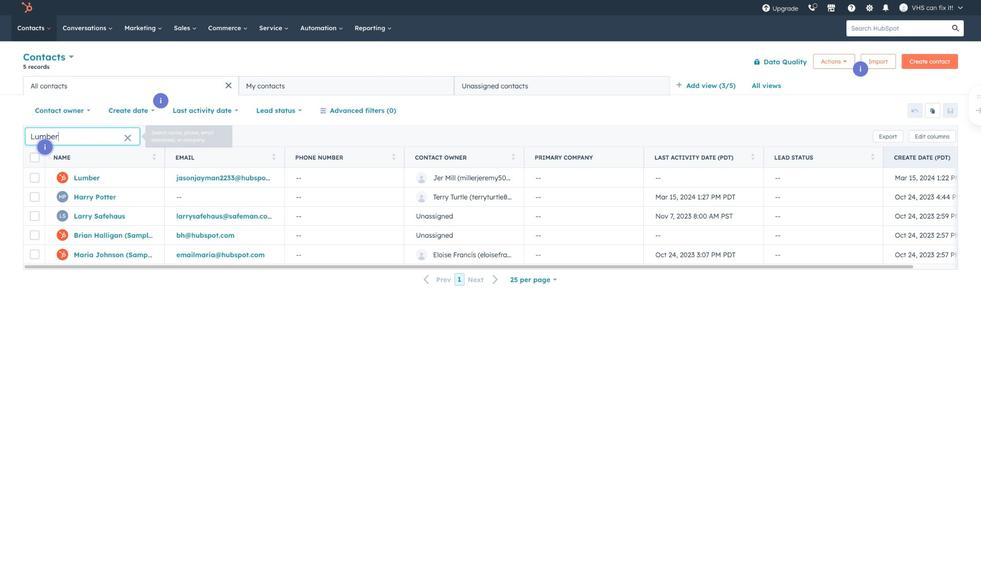 Task type: describe. For each thing, give the bounding box(es) containing it.
5 press to sort. element from the left
[[751, 154, 755, 162]]

6 press to sort. element from the left
[[871, 154, 875, 162]]

clear input image
[[124, 135, 132, 143]]

2 press to sort. element from the left
[[272, 154, 276, 162]]

0 horizontal spatial tooltip
[[52, 108, 113, 122]]

press to sort. image for 3rd the press to sort. element from right
[[512, 154, 515, 160]]

pagination navigation
[[418, 273, 504, 286]]

press to sort. image for 6th the press to sort. element from the right
[[153, 154, 156, 160]]

1 press to sort. element from the left
[[153, 154, 156, 162]]

jacob simon image
[[900, 3, 908, 12]]

Search name, phone, email addresses, or company search field
[[25, 128, 140, 145]]

4 press to sort. element from the left
[[512, 154, 515, 162]]

press to sort. image for 2nd the press to sort. element from the left
[[272, 154, 276, 160]]



Task type: vqa. For each thing, say whether or not it's contained in the screenshot.
Contacts inside popup button
no



Task type: locate. For each thing, give the bounding box(es) containing it.
press to sort. image for 6th the press to sort. element
[[871, 154, 875, 160]]

menu
[[757, 0, 970, 15]]

press to sort. element
[[153, 154, 156, 162], [272, 154, 276, 162], [392, 154, 396, 162], [512, 154, 515, 162], [751, 154, 755, 162], [871, 154, 875, 162]]

2 press to sort. image from the left
[[272, 154, 276, 160]]

1 horizontal spatial tooltip
[[145, 126, 229, 147]]

1 vertical spatial tooltip
[[145, 126, 229, 147]]

5 press to sort. image from the left
[[871, 154, 875, 160]]

4 press to sort. image from the left
[[751, 154, 755, 160]]

press to sort. image
[[153, 154, 156, 160], [272, 154, 276, 160], [512, 154, 515, 160], [751, 154, 755, 160], [871, 154, 875, 160]]

column header
[[524, 147, 644, 168]]

marketplaces image
[[827, 4, 836, 13]]

3 press to sort. image from the left
[[512, 154, 515, 160]]

banner
[[23, 49, 958, 76]]

0 vertical spatial tooltip
[[52, 108, 113, 122]]

tooltip
[[52, 108, 113, 122], [145, 126, 229, 147]]

1 press to sort. image from the left
[[153, 154, 156, 160]]

3 press to sort. element from the left
[[392, 154, 396, 162]]

press to sort. image for 2nd the press to sort. element from right
[[751, 154, 755, 160]]

press to sort. image
[[392, 154, 396, 160]]

Search HubSpot search field
[[847, 20, 948, 36]]



